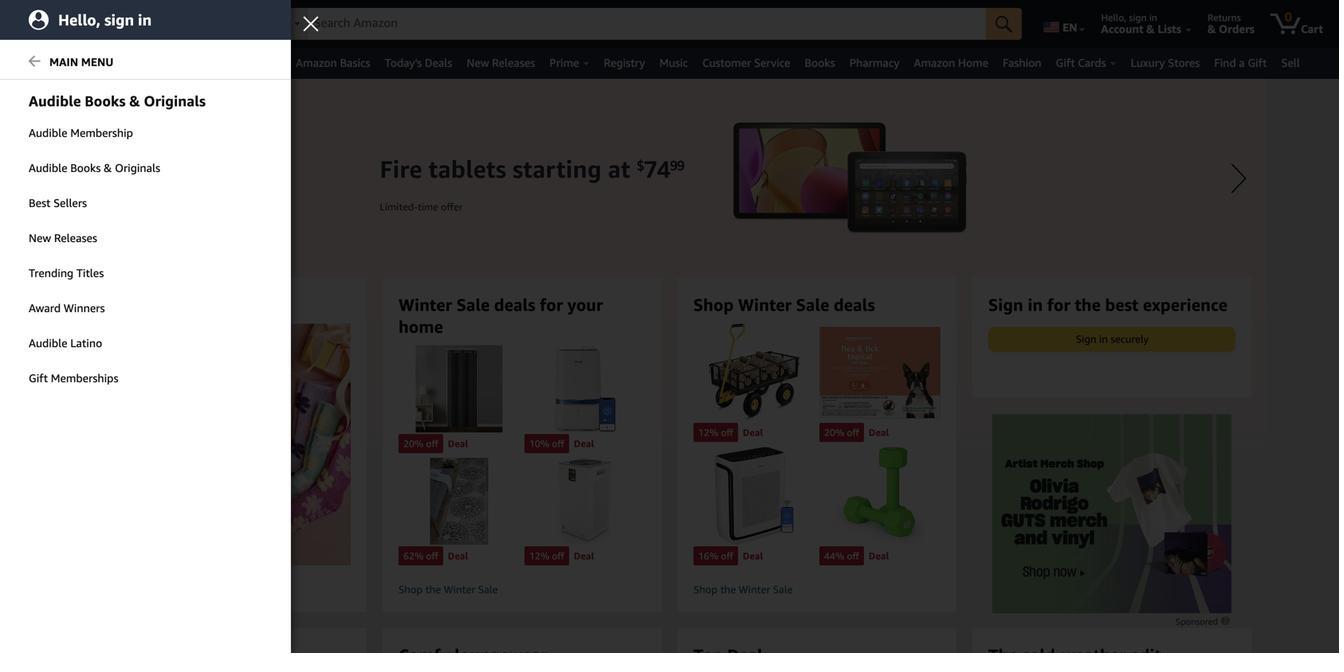 Task type: locate. For each thing, give the bounding box(es) containing it.
deal down vevor steel garden cart, heavy duty 900 lbs capacity, with removable mesh sides to convert into flatbed, utility metal wagon with 180° rotating handle and 10 in tires, perfect for farm, yard image
[[743, 427, 763, 439]]

fashion
[[1003, 56, 1042, 69]]

deal right 10% off
[[574, 438, 594, 449]]

lists
[[1158, 22, 1182, 35]]

&
[[1147, 22, 1155, 35], [1208, 22, 1216, 35], [129, 92, 140, 110], [104, 161, 112, 175]]

gift left cards
[[1056, 56, 1075, 69]]

12% off
[[698, 427, 733, 439], [529, 551, 564, 562]]

0 horizontal spatial 20%
[[403, 438, 424, 449]]

& inside returns & orders
[[1208, 22, 1216, 35]]

0 vertical spatial new
[[467, 56, 489, 69]]

update
[[122, 22, 160, 35]]

the for shop winter sale deals
[[720, 584, 736, 596]]

basics
[[340, 56, 370, 69]]

0 vertical spatial new releases link
[[460, 52, 542, 74]]

trending titles link
[[0, 257, 291, 290]]

0 vertical spatial releases
[[492, 56, 535, 69]]

in inside navigation navigation
[[1149, 12, 1158, 23]]

deal down kenmore pm3020 air purifiers with h13 true hepa filter, covers up to 1500 sq.foot, 24db silentclean 3-stage hepa filtration system, 5 speeds for home large room, kitchens & bedroom image
[[574, 551, 594, 562]]

sign
[[105, 11, 134, 29], [1129, 12, 1147, 23]]

off right 44%
[[847, 551, 859, 562]]

audible inside audible membership link
[[29, 126, 67, 140]]

new releases link down best sellers link on the top of page
[[0, 222, 291, 255]]

audible inside audible latino link
[[29, 337, 67, 350]]

sign in for the best experience
[[989, 295, 1228, 315]]

& left originals
[[104, 161, 112, 175]]

the left best
[[1075, 295, 1101, 315]]

2 for from the left
[[1047, 295, 1071, 315]]

luxury stores
[[1131, 56, 1200, 69]]

gift right a
[[1248, 56, 1267, 69]]

2 horizontal spatial deals
[[834, 295, 875, 315]]

audible for audible membership
[[29, 126, 67, 140]]

hello, sign in
[[58, 11, 152, 29], [1101, 12, 1158, 23]]

12% off down kenmore pm3020 air purifiers with h13 true hepa filter, covers up to 1500 sq.foot, 24db silentclean 3-stage hepa filtration system, 5 speeds for home large room, kitchens & bedroom image
[[529, 551, 564, 562]]

off down kenmore pm3020 air purifiers with h13 true hepa filter, covers up to 1500 sq.foot, 24db silentclean 3-stage hepa filtration system, 5 speeds for home large room, kitchens & bedroom image
[[552, 551, 564, 562]]

1 vertical spatial sign
[[1076, 333, 1097, 345]]

1 audible from the top
[[29, 126, 67, 140]]

new right deals
[[467, 56, 489, 69]]

returns & orders
[[1208, 12, 1255, 35]]

1 horizontal spatial sign
[[1076, 333, 1097, 345]]

vevor steel garden cart, heavy duty 900 lbs capacity, with removable mesh sides to convert into flatbed, utility metal wagon with 180° rotating handle and 10 in tires, perfect for farm, yard image
[[694, 324, 815, 422]]

a
[[1239, 56, 1245, 69]]

sign left lists
[[1129, 12, 1147, 23]]

hello, sign in up the menu
[[58, 11, 152, 29]]

registry
[[604, 56, 645, 69]]

20%
[[824, 427, 845, 439], [403, 438, 424, 449]]

deal right 44% off
[[869, 551, 889, 562]]

& left orders
[[1208, 22, 1216, 35]]

20% down the amazon basics flea and tick topical treatment for small dogs (5 -22 pounds), 6 count (previously solimo) image
[[824, 427, 845, 439]]

1 horizontal spatial releases
[[492, 56, 535, 69]]

2 horizontal spatial gift
[[1248, 56, 1267, 69]]

0 horizontal spatial sign
[[989, 295, 1024, 315]]

main content
[[0, 79, 1339, 654]]

amazon basics flea and tick topical treatment for small dogs (5 -22 pounds), 6 count (previously solimo) image
[[820, 324, 941, 422]]

0 horizontal spatial gift
[[29, 372, 48, 385]]

0 horizontal spatial new releases
[[29, 232, 97, 245]]

rugshop modern floral circles design for living room,bedroom,home office,kitchen non shedding runner rug 2' x 7' 2" gray image
[[399, 458, 520, 545]]

1 shop the winter sale from the left
[[399, 584, 498, 596]]

0 horizontal spatial the
[[425, 584, 441, 596]]

gift memberships
[[29, 372, 118, 385]]

shop the winter sale down 16% off
[[694, 584, 793, 596]]

1 horizontal spatial hello,
[[1101, 12, 1127, 23]]

new releases inside navigation navigation
[[467, 56, 535, 69]]

1 horizontal spatial new releases
[[467, 56, 535, 69]]

deals inside winter sale deals for your home
[[494, 295, 536, 315]]

1 vertical spatial releases
[[54, 232, 97, 245]]

sale
[[206, 295, 240, 315], [457, 295, 490, 315], [796, 295, 829, 315], [478, 584, 498, 596], [773, 584, 793, 596]]

10%
[[529, 438, 550, 449]]

1 amazon from the left
[[296, 56, 337, 69]]

new releases
[[467, 56, 535, 69], [29, 232, 97, 245]]

1 vertical spatial new releases
[[29, 232, 97, 245]]

0 vertical spatial sign
[[989, 295, 1024, 315]]

amazon for amazon home
[[914, 56, 955, 69]]

shop winter sale deals up vevor steel garden cart, heavy duty 900 lbs capacity, with removable mesh sides to convert into flatbed, utility metal wagon with 180° rotating handle and 10 in tires, perfect for farm, yard image
[[694, 295, 875, 315]]

trending titles
[[29, 267, 104, 280]]

the down 62% off
[[425, 584, 441, 596]]

0 vertical spatial new releases
[[467, 56, 535, 69]]

20% down joydeco door curtain closet door, closet curtain for open closet, closet curtains for bedroom closet door, door curtains for doorways privacy bedroom(40wx78l) image in the bottom left of the page
[[403, 438, 424, 449]]

deal
[[743, 427, 763, 439], [869, 427, 889, 439], [448, 438, 468, 449], [574, 438, 594, 449], [448, 551, 468, 562], [574, 551, 594, 562], [743, 551, 763, 562], [869, 551, 889, 562]]

music
[[660, 56, 688, 69]]

amazon home link
[[907, 52, 996, 74]]

titles
[[76, 267, 104, 280]]

service
[[754, 56, 790, 69]]

2 shop the winter sale link from the left
[[694, 584, 941, 597]]

audible
[[29, 126, 67, 140], [29, 161, 67, 175], [29, 337, 67, 350]]

1 horizontal spatial for
[[1047, 295, 1071, 315]]

gift
[[1056, 56, 1075, 69], [1248, 56, 1267, 69], [29, 372, 48, 385]]

award winners link
[[0, 292, 291, 325]]

1 vertical spatial new
[[29, 232, 51, 245]]

sellers
[[53, 197, 87, 210]]

16%
[[698, 551, 719, 562]]

0 horizontal spatial deals
[[244, 295, 285, 315]]

2 amazon from the left
[[914, 56, 955, 69]]

12%
[[698, 427, 719, 439], [529, 551, 550, 562]]

prime link
[[542, 52, 597, 74]]

off down the amazon basics flea and tick topical treatment for small dogs (5 -22 pounds), 6 count (previously solimo) image
[[847, 427, 859, 439]]

0 horizontal spatial releases
[[54, 232, 97, 245]]

1 horizontal spatial books
[[805, 56, 835, 69]]

12% off for kenmore pm3020 air purifiers with h13 true hepa filter, covers up to 1500 sq.foot, 24db silentclean 3-stage hepa filtration system, 5 speeds for home large room, kitchens & bedroom image
[[529, 551, 564, 562]]

medical care link
[[55, 52, 145, 74]]

1 horizontal spatial 20% off
[[824, 427, 859, 439]]

1 horizontal spatial shop the winter sale
[[694, 584, 793, 596]]

for left best
[[1047, 295, 1071, 315]]

1 horizontal spatial the
[[720, 584, 736, 596]]

1 horizontal spatial new
[[467, 56, 489, 69]]

1 horizontal spatial 12% off
[[698, 427, 733, 439]]

1 horizontal spatial sign
[[1129, 12, 1147, 23]]

1 vertical spatial 12% off
[[529, 551, 564, 562]]

12% off for vevor steel garden cart, heavy duty 900 lbs capacity, with removable mesh sides to convert into flatbed, utility metal wagon with 180° rotating handle and 10 in tires, perfect for farm, yard image
[[698, 427, 733, 439]]

0
[[1285, 9, 1292, 24]]

0 vertical spatial 12% off
[[698, 427, 733, 439]]

new releases link
[[460, 52, 542, 74], [0, 222, 291, 255]]

1 shop the winter sale link from the left
[[399, 584, 646, 597]]

deal right 16% off
[[743, 551, 763, 562]]

new down best
[[29, 232, 51, 245]]

0 horizontal spatial shop the winter sale
[[399, 584, 498, 596]]

0 horizontal spatial 12%
[[529, 551, 550, 562]]

& right books
[[129, 92, 140, 110]]

sign up care
[[105, 11, 134, 29]]

pharmacy
[[850, 56, 900, 69]]

shop
[[104, 295, 144, 315], [694, 295, 734, 315], [399, 584, 423, 596], [694, 584, 718, 596]]

None submit
[[986, 8, 1022, 40]]

1 deals from the left
[[244, 295, 285, 315]]

deal for levoit 4l smart cool mist humidifier for home bedroom with essential oils, customize humidity for baby & plants, app & voice control, schedule, timer, last up to 40hrs, whisper quiet, handle design image
[[574, 438, 594, 449]]

1 vertical spatial books
[[70, 161, 101, 175]]

experience
[[1143, 295, 1228, 315]]

off for cap barbell neoprene dumbbell weights, 8 lb pair, shamrock 'image'
[[847, 551, 859, 562]]

1 horizontal spatial hello, sign in
[[1101, 12, 1158, 23]]

deal down the amazon basics flea and tick topical treatment for small dogs (5 -22 pounds), 6 count (previously solimo) image
[[869, 427, 889, 439]]

1 horizontal spatial 20%
[[824, 427, 845, 439]]

shop winter sale deals down "trending titles" link
[[104, 295, 285, 315]]

audible down the award
[[29, 337, 67, 350]]

in
[[138, 11, 152, 29], [1149, 12, 1158, 23], [1028, 295, 1043, 315], [1099, 333, 1108, 345]]

releases for leftmost new releases link
[[54, 232, 97, 245]]

amazon for amazon basics
[[296, 56, 337, 69]]

0 horizontal spatial shop the winter sale link
[[399, 584, 646, 597]]

Search Amazon text field
[[308, 9, 986, 39]]

0 horizontal spatial new
[[29, 232, 51, 245]]

0 vertical spatial audible
[[29, 126, 67, 140]]

medical care
[[63, 56, 127, 69]]

books down audible membership
[[70, 161, 101, 175]]

audible books & originals
[[29, 161, 160, 175]]

mahwah
[[180, 12, 217, 23]]

new releases right deals
[[467, 56, 535, 69]]

2 audible from the top
[[29, 161, 67, 175]]

sign for sign in for the best experience
[[989, 295, 1024, 315]]

62%
[[403, 551, 424, 562]]

shop the winter sale link
[[399, 584, 646, 597], [694, 584, 941, 597]]

deal down joydeco door curtain closet door, closet curtain for open closet, closet curtains for bedroom closet door, door curtains for doorways privacy bedroom(40wx78l) image in the bottom left of the page
[[448, 438, 468, 449]]

off right 16%
[[721, 551, 733, 562]]

audible down audible
[[29, 126, 67, 140]]

12% off down vevor steel garden cart, heavy duty 900 lbs capacity, with removable mesh sides to convert into flatbed, utility metal wagon with 180° rotating handle and 10 in tires, perfect for farm, yard image
[[698, 427, 733, 439]]

hello, right en
[[1101, 12, 1127, 23]]

1 horizontal spatial shop the winter sale link
[[694, 584, 941, 597]]

shop up vevor steel garden cart, heavy duty 900 lbs capacity, with removable mesh sides to convert into flatbed, utility metal wagon with 180° rotating handle and 10 in tires, perfect for farm, yard image
[[694, 295, 734, 315]]

12% down vevor steel garden cart, heavy duty 900 lbs capacity, with removable mesh sides to convert into flatbed, utility metal wagon with 180° rotating handle and 10 in tires, perfect for farm, yard image
[[698, 427, 719, 439]]

amazon left home
[[914, 56, 955, 69]]

1 vertical spatial 12%
[[529, 551, 550, 562]]

sponsored
[[1176, 617, 1221, 627]]

none search field inside navigation navigation
[[266, 8, 1022, 41]]

gift down the audible latino
[[29, 372, 48, 385]]

new
[[467, 56, 489, 69], [29, 232, 51, 245]]

sponsored ad element
[[993, 415, 1232, 614]]

3 audible from the top
[[29, 337, 67, 350]]

sign for sign in securely
[[1076, 333, 1097, 345]]

hello, inside navigation navigation
[[1101, 12, 1127, 23]]

0 horizontal spatial amazon
[[296, 56, 337, 69]]

releases inside navigation navigation
[[492, 56, 535, 69]]

the down 16% off
[[720, 584, 736, 596]]

1 horizontal spatial new releases link
[[460, 52, 542, 74]]

releases down sellers
[[54, 232, 97, 245]]

new releases for leftmost new releases link
[[29, 232, 97, 245]]

winter sale deals for your home
[[399, 295, 603, 337]]

12% down kenmore pm3020 air purifiers with h13 true hepa filter, covers up to 1500 sq.foot, 24db silentclean 3-stage hepa filtration system, 5 speeds for home large room, kitchens & bedroom image
[[529, 551, 550, 562]]

shop down 62%
[[399, 584, 423, 596]]

deal for vevor steel garden cart, heavy duty 900 lbs capacity, with removable mesh sides to convert into flatbed, utility metal wagon with 180° rotating handle and 10 in tires, perfect for farm, yard image
[[743, 427, 763, 439]]

books right service
[[805, 56, 835, 69]]

shop down "trending titles" link
[[104, 295, 144, 315]]

2 vertical spatial audible
[[29, 337, 67, 350]]

1 horizontal spatial shop winter sale deals
[[694, 295, 875, 315]]

audible for audible books & originals
[[29, 161, 67, 175]]

music link
[[652, 52, 695, 74]]

sign
[[989, 295, 1024, 315], [1076, 333, 1097, 345]]

new inside navigation navigation
[[467, 56, 489, 69]]

hello, sign in link
[[0, 0, 291, 40]]

releases left prime
[[492, 56, 535, 69]]

44%
[[824, 551, 845, 562]]

deal right 62% off
[[448, 551, 468, 562]]

2 deals from the left
[[494, 295, 536, 315]]

0 horizontal spatial 12% off
[[529, 551, 564, 562]]

0 horizontal spatial shop winter sale deals
[[104, 295, 285, 315]]

0 horizontal spatial 20% off
[[403, 438, 438, 449]]

amazon image
[[14, 14, 92, 38]]

cap barbell neoprene dumbbell weights, 8 lb pair, shamrock image
[[820, 447, 941, 545]]

1 horizontal spatial 12%
[[698, 427, 719, 439]]

shop the winter sale for winter sale deals for your home
[[399, 584, 498, 596]]

amazon left basics
[[296, 56, 337, 69]]

hello, up "main menu"
[[58, 11, 101, 29]]

gift for gift cards
[[1056, 56, 1075, 69]]

1 vertical spatial new releases link
[[0, 222, 291, 255]]

1 horizontal spatial amazon
[[914, 56, 955, 69]]

audible inside audible books & originals link
[[29, 161, 67, 175]]

for left your
[[540, 295, 563, 315]]

off down vevor steel garden cart, heavy duty 900 lbs capacity, with removable mesh sides to convert into flatbed, utility metal wagon with 180° rotating handle and 10 in tires, perfect for farm, yard image
[[721, 427, 733, 439]]

shop the winter sale link for shop winter sale deals
[[694, 584, 941, 597]]

20% off for joydeco door curtain closet door, closet curtain for open closet, closet curtains for bedroom closet door, door curtains for doorways privacy bedroom(40wx78l) image in the bottom left of the page
[[403, 438, 438, 449]]

0 horizontal spatial sign
[[105, 11, 134, 29]]

releases for the topmost new releases link
[[492, 56, 535, 69]]

0 vertical spatial 12%
[[698, 427, 719, 439]]

None search field
[[266, 8, 1022, 41]]

& left lists
[[1147, 22, 1155, 35]]

sell link
[[1274, 52, 1307, 74]]

shop the winter sale
[[399, 584, 498, 596], [694, 584, 793, 596]]

1 vertical spatial audible
[[29, 161, 67, 175]]

hello, sign in left lists
[[1101, 12, 1158, 23]]

new releases up trending titles
[[29, 232, 97, 245]]

20% off down the amazon basics flea and tick topical treatment for small dogs (5 -22 pounds), 6 count (previously solimo) image
[[824, 427, 859, 439]]

deals
[[425, 56, 452, 69]]

find
[[1214, 56, 1236, 69]]

off right 10% in the bottom left of the page
[[552, 438, 564, 449]]

0 vertical spatial books
[[805, 56, 835, 69]]

sell
[[1282, 56, 1300, 69]]

sponsored link
[[1176, 615, 1232, 630]]

off down joydeco door curtain closet door, closet curtain for open closet, closet curtains for bedroom closet door, door curtains for doorways privacy bedroom(40wx78l) image in the bottom left of the page
[[426, 438, 438, 449]]

off for the amazon basics flea and tick topical treatment for small dogs (5 -22 pounds), 6 count (previously solimo) image
[[847, 427, 859, 439]]

winter
[[148, 295, 202, 315], [399, 295, 452, 315], [738, 295, 792, 315], [444, 584, 475, 596], [739, 584, 770, 596]]

0 horizontal spatial for
[[540, 295, 563, 315]]

off right 62%
[[426, 551, 438, 562]]

books
[[85, 92, 126, 110]]

audible up best
[[29, 161, 67, 175]]

1 for from the left
[[540, 295, 563, 315]]

2 shop the winter sale from the left
[[694, 584, 793, 596]]

1 horizontal spatial gift
[[1056, 56, 1075, 69]]

20% off down joydeco door curtain closet door, closet curtain for open closet, closet curtains for bedroom closet door, door curtains for doorways privacy bedroom(40wx78l) image in the bottom left of the page
[[403, 438, 438, 449]]

shop the winter sale down 62% off
[[399, 584, 498, 596]]

20% for joydeco door curtain closet door, closet curtain for open closet, closet curtains for bedroom closet door, door curtains for doorways privacy bedroom(40wx78l) image in the bottom left of the page
[[403, 438, 424, 449]]

20% off
[[824, 427, 859, 439], [403, 438, 438, 449]]

new releases link right deals
[[460, 52, 542, 74]]

1 horizontal spatial deals
[[494, 295, 536, 315]]



Task type: vqa. For each thing, say whether or not it's contained in the screenshot.
the 20%
yes



Task type: describe. For each thing, give the bounding box(es) containing it.
12% for kenmore pm3020 air purifiers with h13 true hepa filter, covers up to 1500 sq.foot, 24db silentclean 3-stage hepa filtration system, 5 speeds for home large room, kitchens & bedroom image
[[529, 551, 550, 562]]

the for winter sale deals for your home
[[425, 584, 441, 596]]

audible membership
[[29, 126, 133, 140]]

fashion link
[[996, 52, 1049, 74]]

sign inside navigation navigation
[[1129, 12, 1147, 23]]

main
[[49, 55, 78, 69]]

none submit inside search field
[[986, 8, 1022, 40]]

all button
[[9, 48, 55, 79]]

books link
[[798, 52, 842, 74]]

kenmore pm3020 air purifiers with h13 true hepa filter, covers up to 1500 sq.foot, 24db silentclean 3-stage hepa filtration system, 5 speeds for home large room, kitchens & bedroom image
[[525, 458, 646, 545]]

gift for gift memberships
[[29, 372, 48, 385]]

deal for joydeco door curtain closet door, closet curtain for open closet, closet curtains for bedroom closet door, door curtains for doorways privacy bedroom(40wx78l) image in the bottom left of the page
[[448, 438, 468, 449]]

off for vevor steel garden cart, heavy duty 900 lbs capacity, with removable mesh sides to convert into flatbed, utility metal wagon with 180° rotating handle and 10 in tires, perfect for farm, yard image
[[721, 427, 733, 439]]

cards
[[1078, 56, 1106, 69]]

off for joydeco door curtain closet door, closet curtain for open closet, closet curtains for bedroom closet door, door curtains for doorways privacy bedroom(40wx78l) image in the bottom left of the page
[[426, 438, 438, 449]]

today's deals
[[385, 56, 452, 69]]

home
[[958, 56, 989, 69]]

0 horizontal spatial new releases link
[[0, 222, 291, 255]]

today's
[[385, 56, 422, 69]]

amazon basics link
[[289, 52, 378, 74]]

audible books & originals link
[[0, 151, 291, 185]]

07430
[[219, 12, 247, 23]]

levoit 4l smart cool mist humidifier for home bedroom with essential oils, customize humidity for baby & plants, app & voice control, schedule, timer, last up to 40hrs, whisper quiet, handle design image
[[525, 346, 646, 433]]

books inside 'link'
[[805, 56, 835, 69]]

gift cards
[[1056, 56, 1106, 69]]

audible latino link
[[0, 327, 291, 360]]

shop the winter sale link for winter sale deals for your home
[[399, 584, 646, 597]]

en link
[[1034, 4, 1093, 44]]

memberships
[[51, 372, 118, 385]]

best sellers
[[29, 197, 87, 210]]

main menu link
[[0, 45, 291, 80]]

menu
[[81, 55, 114, 69]]

luxury stores link
[[1124, 52, 1207, 74]]

returns
[[1208, 12, 1241, 23]]

hello, sign in inside navigation navigation
[[1101, 12, 1158, 23]]

customer service
[[703, 56, 790, 69]]

registry link
[[597, 52, 652, 74]]

shop the winter sale for shop winter sale deals
[[694, 584, 793, 596]]

cart
[[1301, 22, 1323, 35]]

audible for audible latino
[[29, 337, 67, 350]]

award
[[29, 302, 61, 315]]

stores
[[1168, 56, 1200, 69]]

12% for vevor steel garden cart, heavy duty 900 lbs capacity, with removable mesh sides to convert into flatbed, utility metal wagon with 180° rotating handle and 10 in tires, perfect for farm, yard image
[[698, 427, 719, 439]]

new releases for the topmost new releases link
[[467, 56, 535, 69]]

off for kenmore pm3020 air purifiers with h13 true hepa filter, covers up to 1500 sq.foot, 24db silentclean 3-stage hepa filtration system, 5 speeds for home large room, kitchens & bedroom image
[[552, 551, 564, 562]]

deal for levoit air purifiers for home large room up to 1900 ft² in 1 hr with washable filters, air quality monitor, smart wifi, hepa filter captures allergies, pet hair, smoke, pollen in bedroom, vital 200s image
[[743, 551, 763, 562]]

best sellers link
[[0, 187, 291, 220]]

0 horizontal spatial books
[[70, 161, 101, 175]]

audible membership link
[[0, 116, 291, 150]]

securely
[[1111, 333, 1149, 345]]

customer service link
[[695, 52, 798, 74]]

0 horizontal spatial hello,
[[58, 11, 101, 29]]

2 horizontal spatial the
[[1075, 295, 1101, 315]]

20% for the amazon basics flea and tick topical treatment for small dogs (5 -22 pounds), 6 count (previously solimo) image
[[824, 427, 845, 439]]

levoit air purifiers for home large room up to 1900 ft² in 1 hr with washable filters, air quality monitor, smart wifi, hepa filter captures allergies, pet hair, smoke, pollen in bedroom, vital 200s image
[[694, 447, 815, 545]]

delivering
[[122, 12, 166, 23]]

customer
[[703, 56, 751, 69]]

your
[[568, 295, 603, 315]]

audible books & originals
[[29, 92, 206, 110]]

16% off
[[698, 551, 733, 562]]

navigation navigation
[[0, 0, 1339, 79]]

best
[[29, 197, 51, 210]]

luxury
[[1131, 56, 1165, 69]]

2 shop winter sale deals from the left
[[694, 295, 875, 315]]

10% off
[[529, 438, 564, 449]]

1 shop winter sale deals from the left
[[104, 295, 285, 315]]

sign in securely
[[1076, 333, 1149, 345]]

deal for cap barbell neoprene dumbbell weights, 8 lb pair, shamrock 'image'
[[869, 551, 889, 562]]

off for levoit 4l smart cool mist humidifier for home bedroom with essential oils, customize humidity for baby & plants, app & voice control, schedule, timer, last up to 40hrs, whisper quiet, handle design image
[[552, 438, 564, 449]]

deal for kenmore pm3020 air purifiers with h13 true hepa filter, covers up to 1500 sq.foot, 24db silentclean 3-stage hepa filtration system, 5 speeds for home large room, kitchens & bedroom image
[[574, 551, 594, 562]]

pharmacy link
[[842, 52, 907, 74]]

shop down 16%
[[694, 584, 718, 596]]

main content containing shop winter sale deals
[[0, 79, 1339, 654]]

shop winter sale deals image
[[76, 324, 378, 566]]

to
[[168, 12, 178, 23]]

prime
[[550, 56, 579, 69]]

sign in securely link
[[989, 328, 1235, 351]]

membership
[[70, 126, 133, 140]]

orders
[[1219, 22, 1255, 35]]

account
[[1101, 22, 1144, 35]]

winners
[[64, 302, 105, 315]]

award winners
[[29, 302, 105, 315]]

today's deals link
[[378, 52, 460, 74]]

audible latino
[[29, 337, 102, 350]]

originals
[[144, 92, 206, 110]]

originals
[[115, 161, 160, 175]]

sale inside winter sale deals for your home
[[457, 295, 490, 315]]

location
[[163, 22, 206, 35]]

en
[[1063, 21, 1077, 34]]

for inside winter sale deals for your home
[[540, 295, 563, 315]]

latino
[[70, 337, 102, 350]]

off for rugshop modern floral circles design for living room,bedroom,home office,kitchen non shedding runner rug 2' x 7' 2" gray image
[[426, 551, 438, 562]]

44% off
[[824, 551, 859, 562]]

deal for rugshop modern floral circles design for living room,bedroom,home office,kitchen non shedding runner rug 2' x 7' 2" gray image
[[448, 551, 468, 562]]

audible
[[29, 92, 81, 110]]

0 horizontal spatial hello, sign in
[[58, 11, 152, 29]]

deal for the amazon basics flea and tick topical treatment for small dogs (5 -22 pounds), 6 count (previously solimo) image
[[869, 427, 889, 439]]

delivering to mahwah 07430 update location
[[122, 12, 247, 35]]

20% off for the amazon basics flea and tick topical treatment for small dogs (5 -22 pounds), 6 count (previously solimo) image
[[824, 427, 859, 439]]

trending
[[29, 267, 73, 280]]

best
[[1105, 295, 1139, 315]]

care
[[104, 56, 127, 69]]

joydeco door curtain closet door, closet curtain for open closet, closet curtains for bedroom closet door, door curtains for doorways privacy bedroom(40wx78l) image
[[399, 346, 520, 433]]

3 deals from the left
[[834, 295, 875, 315]]

fire tablets starting at $74.99. limited-time offer. image
[[72, 79, 1268, 557]]

account & lists
[[1101, 22, 1182, 35]]

leave feedback on sponsored ad element
[[1176, 617, 1232, 627]]

home
[[399, 317, 443, 337]]

gift cards link
[[1049, 52, 1124, 74]]

winter inside winter sale deals for your home
[[399, 295, 452, 315]]

find a gift
[[1214, 56, 1267, 69]]

gift memberships link
[[0, 362, 291, 395]]

main menu
[[49, 55, 114, 69]]

find a gift link
[[1207, 52, 1274, 74]]

off for levoit air purifiers for home large room up to 1900 ft² in 1 hr with washable filters, air quality monitor, smart wifi, hepa filter captures allergies, pet hair, smoke, pollen in bedroom, vital 200s image
[[721, 551, 733, 562]]

all
[[33, 57, 48, 70]]



